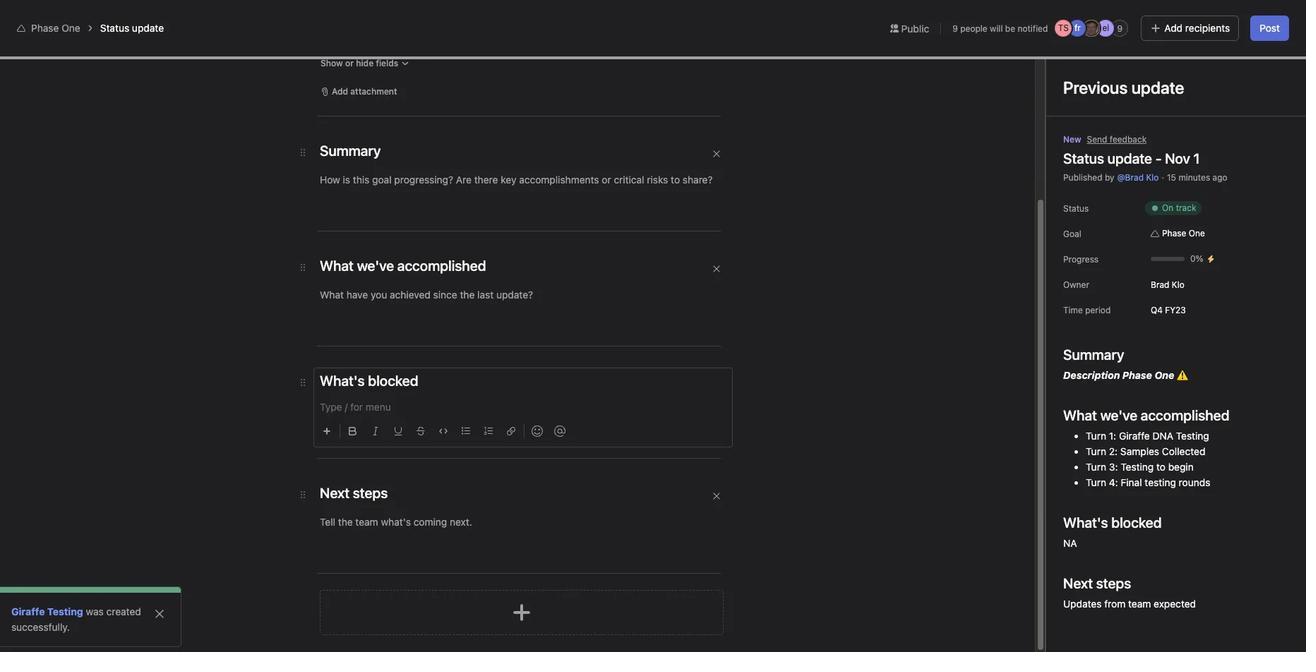 Task type: locate. For each thing, give the bounding box(es) containing it.
0 horizontal spatial 9
[[953, 23, 958, 34]]

2 remove section image from the top
[[712, 265, 721, 273]]

0 horizontal spatial testing
[[47, 606, 83, 618]]

status for status
[[1063, 203, 1089, 214]]

description
[[351, 275, 407, 287], [1063, 369, 1120, 381], [333, 628, 393, 641]]

1 horizontal spatial add
[[1164, 22, 1183, 34]]

created
[[106, 606, 141, 618]]

turn
[[1086, 430, 1106, 442], [1086, 445, 1106, 457], [1086, 461, 1106, 473], [1086, 477, 1106, 489]]

send feedback link
[[1087, 133, 1147, 146]]

description for "⚠️" image inside the latest status update element
[[351, 275, 407, 287]]

new send feedback status update - nov 1 published by @brad klo · 15 minutes ago
[[1063, 134, 1227, 183]]

2 horizontal spatial testing
[[1176, 430, 1209, 442]]

update inside new send feedback status update - nov 1 published by @brad klo · 15 minutes ago
[[1108, 150, 1152, 167]]

2 vertical spatial description
[[333, 628, 393, 641]]

fr
[[1074, 23, 1081, 33], [1195, 54, 1202, 65]]

list box
[[486, 6, 825, 28]]

q4 fy23
[[1151, 305, 1186, 315]]

ts right the bk
[[1179, 54, 1190, 65]]

track right on on the top of the page
[[427, 177, 461, 193]]

1 horizontal spatial update
[[574, 523, 605, 535]]

1 horizontal spatial description phase one
[[1063, 369, 1177, 381]]

fr right the bk
[[1195, 54, 1202, 65]]

status for status update
[[100, 22, 129, 34]]

what's blocked na
[[1063, 515, 1162, 549]]

use
[[430, 523, 447, 535]]

turn left 4: at bottom right
[[1086, 477, 1106, 489]]

1 vertical spatial ⚠️ image
[[1177, 370, 1188, 381]]

to inside what we've accomplished turn 1: giraffe dna testing turn 2: samples collected turn 3: testing to begin turn 4: final testing rounds
[[1156, 461, 1166, 473]]

show or hide fields button
[[314, 54, 416, 73]]

klo
[[1146, 172, 1159, 183], [1172, 279, 1185, 290]]

9
[[953, 23, 958, 34], [1117, 23, 1123, 34]]

share
[[1260, 54, 1283, 65]]

status updates
[[372, 369, 451, 381]]

view all button
[[715, 369, 750, 381]]

0 horizontal spatial giraffe
[[11, 606, 45, 618]]

description phase one
[[351, 275, 464, 287], [1063, 369, 1177, 381]]

turn left 2:
[[1086, 445, 1106, 457]]

progress
[[1063, 254, 1099, 265]]

9 down what's
[[1117, 23, 1123, 34]]

this
[[608, 523, 625, 535]]

0 vertical spatial description phase one
[[351, 275, 464, 287]]

1 vertical spatial update
[[1108, 150, 1152, 167]]

Goal name text field
[[322, 108, 974, 159]]

be
[[1005, 23, 1015, 34]]

0 vertical spatial section title text field
[[320, 141, 381, 161]]

klo left ·
[[1146, 172, 1159, 183]]

Section title text field
[[320, 256, 486, 276]]

-
[[1155, 150, 1162, 167]]

what's in my trial? button
[[1093, 7, 1179, 27]]

published
[[1063, 172, 1102, 183]]

1 vertical spatial phase one
[[1162, 228, 1205, 239]]

2 horizontal spatial update
[[1108, 150, 1152, 167]]

0 horizontal spatial klo
[[1146, 172, 1159, 183]]

rounds
[[1179, 477, 1210, 489]]

add inside add recipients button
[[1164, 22, 1183, 34]]

0 vertical spatial to
[[1156, 461, 1166, 473]]

is
[[394, 177, 404, 193]]

add attachment button
[[314, 82, 404, 102]]

free
[[1049, 6, 1067, 17]]

add inside add billing info button
[[1194, 11, 1210, 22]]

⚠️ image
[[464, 276, 475, 287], [1177, 370, 1188, 381]]

section title text field down bold 'icon'
[[320, 484, 388, 503]]

section title text field up this on the left top of the page
[[320, 141, 381, 161]]

0 vertical spatial update
[[132, 22, 164, 34]]

giraffe
[[1119, 430, 1150, 442], [11, 606, 45, 618]]

0 vertical spatial ts
[[1058, 23, 1069, 33]]

1 vertical spatial phase one link
[[1145, 227, 1211, 241]]

recent
[[333, 369, 370, 381]]

ja left el
[[1087, 23, 1096, 33]]

track right on
[[1176, 203, 1196, 213]]

testing down samples at the bottom of the page
[[1121, 461, 1154, 473]]

summary inside latest status update element
[[351, 260, 397, 272]]

9 left the people
[[953, 23, 958, 34]]

ja left 10
[[1208, 54, 1217, 65]]

bulleted list image
[[462, 427, 470, 436]]

one
[[62, 22, 80, 34], [1189, 228, 1205, 239], [442, 275, 462, 287], [1155, 369, 1174, 381]]

0 vertical spatial status
[[100, 22, 129, 34]]

this goal is on track .
[[333, 177, 465, 193]]

1 vertical spatial ja
[[1208, 54, 1217, 65]]

ts
[[1058, 23, 1069, 33], [1179, 54, 1190, 65]]

code image
[[439, 427, 448, 436]]

9 people will be notified
[[953, 23, 1048, 34]]

from
[[1104, 598, 1126, 610]]

2 9 from the left
[[1117, 23, 1123, 34]]

0 vertical spatial phase one
[[31, 22, 80, 34]]

turn left 1:
[[1086, 430, 1106, 442]]

0 horizontal spatial to
[[498, 523, 508, 535]]

1 vertical spatial track
[[1176, 203, 1196, 213]]

trial
[[1069, 6, 1084, 17]]

q4
[[1151, 305, 1163, 315]]

0 horizontal spatial ⚠️ image
[[464, 276, 475, 287]]

share button
[[1242, 50, 1289, 70]]

status
[[100, 22, 129, 34], [1063, 150, 1104, 167], [1063, 203, 1089, 214]]

one inside latest status update element
[[442, 275, 462, 287]]

0 horizontal spatial ts
[[1058, 23, 1069, 33]]

status inside new send feedback status update - nov 1 published by @brad klo · 15 minutes ago
[[1063, 150, 1104, 167]]

goal
[[363, 177, 390, 193]]

progress.
[[657, 523, 700, 535]]

days
[[1050, 16, 1069, 27]]

0 horizontal spatial description phase one
[[351, 275, 464, 287]]

1 turn from the top
[[1086, 430, 1106, 442]]

period
[[1085, 305, 1111, 316]]

or
[[345, 58, 354, 68]]

giraffe testing link
[[11, 606, 83, 618]]

1 horizontal spatial to
[[1156, 461, 1166, 473]]

turn left 3:
[[1086, 461, 1106, 473]]

add billing info
[[1194, 11, 1253, 22]]

2 vertical spatial status
[[1063, 203, 1089, 214]]

0 horizontal spatial phase one
[[31, 22, 80, 34]]

info
[[1238, 11, 1253, 22]]

numbered list image
[[484, 427, 493, 436]]

Section title text field
[[320, 141, 381, 161], [320, 484, 388, 503]]

giraffe up successfully.
[[11, 606, 45, 618]]

0 vertical spatial giraffe
[[1119, 430, 1150, 442]]

was created successfully.
[[11, 606, 141, 633]]

public
[[901, 22, 929, 34]]

view all
[[715, 369, 750, 381]]

1 horizontal spatial track
[[1176, 203, 1196, 213]]

phase
[[31, 22, 59, 34], [1162, 228, 1186, 239], [410, 275, 440, 287], [1123, 369, 1152, 381]]

phase inside latest status update element
[[410, 275, 440, 287]]

trial?
[[1153, 11, 1173, 22]]

testing up collected at the right bottom of page
[[1176, 430, 1209, 442]]

Section title text field
[[320, 371, 418, 391]]

send
[[1087, 134, 1107, 145]]

ts left left
[[1058, 23, 1069, 33]]

1 vertical spatial status
[[1063, 150, 1104, 167]]

1 vertical spatial summary
[[1063, 347, 1124, 363]]

testing up successfully.
[[47, 606, 83, 618]]

1 vertical spatial testing
[[1121, 461, 1154, 473]]

giraffe inside what we've accomplished turn 1: giraffe dna testing turn 2: samples collected turn 3: testing to begin turn 4: final testing rounds
[[1119, 430, 1150, 442]]

0 vertical spatial ⚠️ image
[[464, 276, 475, 287]]

1 horizontal spatial giraffe
[[1119, 430, 1150, 442]]

italics image
[[371, 427, 380, 436]]

fr down trial on the top right
[[1074, 23, 1081, 33]]

0 vertical spatial summary
[[351, 260, 397, 272]]

add
[[1194, 11, 1210, 22], [1164, 22, 1183, 34], [332, 86, 348, 97]]

use sub-goals to automatically update this goal's progress.
[[430, 523, 700, 535]]

1 vertical spatial remove section image
[[712, 265, 721, 273]]

0 horizontal spatial track
[[427, 177, 461, 193]]

0 horizontal spatial fr
[[1074, 23, 1081, 33]]

toolbar
[[317, 415, 732, 441]]

begin
[[1168, 461, 1194, 473]]

1 vertical spatial description phase one
[[1063, 369, 1177, 381]]

what's blocked
[[1063, 515, 1162, 531]]

1 horizontal spatial summary
[[1063, 347, 1124, 363]]

remove section image
[[712, 150, 721, 158], [712, 265, 721, 273]]

dna
[[1153, 430, 1173, 442]]

1 remove section image from the top
[[712, 150, 721, 158]]

giraffe up samples at the bottom of the page
[[1119, 430, 1150, 442]]

goal
[[1063, 229, 1081, 239]]

2 horizontal spatial add
[[1194, 11, 1210, 22]]

phase one link
[[31, 22, 80, 34], [1145, 227, 1211, 241]]

0 vertical spatial phase one link
[[31, 22, 80, 34]]

1 vertical spatial fr
[[1195, 54, 1202, 65]]

description inside latest status update element
[[351, 275, 407, 287]]

0 horizontal spatial summary
[[351, 260, 397, 272]]

0 vertical spatial klo
[[1146, 172, 1159, 183]]

1 9 from the left
[[953, 23, 958, 34]]

summary
[[351, 260, 397, 272], [1063, 347, 1124, 363]]

collected
[[1162, 445, 1206, 457]]

0 horizontal spatial ja
[[1087, 23, 1096, 33]]

add attachment
[[332, 86, 397, 97]]

1 horizontal spatial phase one link
[[1145, 227, 1211, 241]]

17
[[1039, 16, 1048, 27]]

to up testing
[[1156, 461, 1166, 473]]

3:
[[1109, 461, 1118, 473]]

to right goals
[[498, 523, 508, 535]]

1 vertical spatial ts
[[1179, 54, 1190, 65]]

1 vertical spatial to
[[498, 523, 508, 535]]

0 horizontal spatial phase one link
[[31, 22, 80, 34]]

strikethrough image
[[417, 427, 425, 436]]

description phase one inside latest status update element
[[351, 275, 464, 287]]

1 horizontal spatial ja
[[1208, 54, 1217, 65]]

0 vertical spatial remove section image
[[712, 150, 721, 158]]

1 vertical spatial section title text field
[[320, 484, 388, 503]]

0 horizontal spatial add
[[332, 86, 348, 97]]

0 vertical spatial track
[[427, 177, 461, 193]]

ja
[[1087, 23, 1096, 33], [1208, 54, 1217, 65]]

remove section image for first section title text field
[[712, 150, 721, 158]]

automatically
[[510, 523, 571, 535]]

add for add attachment
[[332, 86, 348, 97]]

summary for "⚠️" image inside the latest status update element
[[351, 260, 397, 272]]

0 vertical spatial description
[[351, 275, 407, 287]]

sub-
[[450, 523, 471, 535]]

na
[[1063, 537, 1077, 549]]

1 horizontal spatial klo
[[1172, 279, 1185, 290]]

klo right brad
[[1172, 279, 1185, 290]]

bold image
[[349, 427, 357, 436]]

1 horizontal spatial testing
[[1121, 461, 1154, 473]]

add inside add attachment dropdown button
[[332, 86, 348, 97]]

updates
[[1063, 598, 1102, 610]]

1 horizontal spatial 9
[[1117, 23, 1123, 34]]

1 vertical spatial description
[[1063, 369, 1120, 381]]

0 vertical spatial ja
[[1087, 23, 1096, 33]]



Task type: describe. For each thing, give the bounding box(es) containing it.
close image
[[154, 609, 165, 620]]

remove section image
[[712, 492, 721, 501]]

0 vertical spatial testing
[[1176, 430, 1209, 442]]

add for add billing info
[[1194, 11, 1210, 22]]

on
[[1162, 203, 1174, 213]]

what's in my trial?
[[1099, 11, 1173, 22]]

brad klo
[[1151, 279, 1185, 290]]

on track
[[1162, 203, 1196, 213]]

4:
[[1109, 477, 1118, 489]]

add report section image
[[510, 602, 533, 624]]

description phase one for "⚠️" image inside the latest status update element
[[351, 275, 464, 287]]

nov 1
[[1165, 150, 1200, 167]]

1 vertical spatial klo
[[1172, 279, 1185, 290]]

9 for 9 people will be notified
[[953, 23, 958, 34]]

1:
[[1109, 430, 1116, 442]]

bk
[[1165, 54, 1176, 65]]

in
[[1129, 11, 1137, 22]]

what's
[[1099, 11, 1127, 22]]

2 turn from the top
[[1086, 445, 1106, 457]]

.
[[461, 177, 465, 193]]

goal's
[[627, 523, 655, 535]]

view
[[715, 369, 737, 381]]

this
[[333, 177, 360, 193]]

people
[[960, 23, 988, 34]]

new
[[1063, 134, 1081, 145]]

previous update
[[1063, 78, 1184, 97]]

show
[[321, 58, 343, 68]]

recent status updates
[[333, 369, 451, 381]]

final
[[1121, 477, 1142, 489]]

today
[[339, 408, 362, 419]]

goals
[[471, 523, 496, 535]]

all
[[740, 369, 750, 381]]

link image
[[507, 427, 515, 436]]

at mention image
[[554, 426, 566, 437]]

⚠️ image inside latest status update element
[[464, 276, 475, 287]]

brad
[[1151, 279, 1169, 290]]

minutes
[[1179, 172, 1210, 183]]

samples
[[1120, 445, 1159, 457]]

emoji image
[[532, 426, 543, 437]]

will
[[990, 23, 1003, 34]]

0 vertical spatial fr
[[1074, 23, 1081, 33]]

9 for 9
[[1117, 23, 1123, 34]]

update
[[708, 182, 741, 194]]

underline image
[[394, 427, 402, 436]]

giraffe testing
[[11, 606, 83, 618]]

recipients
[[1185, 22, 1230, 34]]

notified
[[1018, 23, 1048, 34]]

description for rightmost "⚠️" image
[[1063, 369, 1120, 381]]

4 turn from the top
[[1086, 477, 1106, 489]]

@brad
[[1117, 172, 1144, 183]]

latest status update element
[[333, 218, 750, 351]]

2 vertical spatial update
[[574, 523, 605, 535]]

1 horizontal spatial ⚠️ image
[[1177, 370, 1188, 381]]

billing
[[1212, 11, 1236, 22]]

successfully.
[[11, 621, 70, 633]]

1 horizontal spatial fr
[[1195, 54, 1202, 65]]

expected
[[1154, 598, 1196, 610]]

add billing info button
[[1187, 7, 1260, 27]]

·
[[1162, 172, 1164, 183]]

free trial 17 days left
[[1039, 6, 1084, 27]]

description phase one for rightmost "⚠️" image
[[1063, 369, 1177, 381]]

hide
[[356, 58, 374, 68]]

show or hide fields
[[321, 58, 398, 68]]

fields
[[376, 58, 398, 68]]

1 horizontal spatial ts
[[1179, 54, 1190, 65]]

was
[[86, 606, 104, 618]]

my
[[1139, 11, 1151, 22]]

3 turn from the top
[[1086, 461, 1106, 473]]

el
[[1102, 23, 1109, 33]]

10
[[1222, 55, 1231, 65]]

remove section image for what we've accomplished text box
[[712, 265, 721, 273]]

what we've accomplished turn 1: giraffe dna testing turn 2: samples collected turn 3: testing to begin turn 4: final testing rounds
[[1063, 407, 1229, 489]]

klo inside new send feedback status update - nov 1 published by @brad klo · 15 minutes ago
[[1146, 172, 1159, 183]]

time period
[[1063, 305, 1111, 316]]

2 vertical spatial testing
[[47, 606, 83, 618]]

0 horizontal spatial update
[[132, 22, 164, 34]]

2 section title text field from the top
[[320, 484, 388, 503]]

1 horizontal spatial phase one
[[1162, 228, 1205, 239]]

15
[[1167, 172, 1176, 183]]

add recipients button
[[1141, 16, 1239, 41]]

1 section title text field from the top
[[320, 141, 381, 161]]

fy23
[[1165, 305, 1186, 315]]

next steps updates from team expected
[[1063, 575, 1196, 610]]

update button
[[698, 176, 750, 201]]

post button
[[1251, 16, 1289, 41]]

owner
[[1063, 280, 1089, 290]]

post
[[1260, 22, 1280, 34]]

feedback
[[1110, 134, 1147, 145]]

status update
[[100, 22, 164, 34]]

1 vertical spatial giraffe
[[11, 606, 45, 618]]

add for add recipients
[[1164, 22, 1183, 34]]

team
[[1128, 598, 1151, 610]]

on
[[407, 177, 424, 193]]

insert an object image
[[323, 427, 331, 436]]

summary for rightmost "⚠️" image
[[1063, 347, 1124, 363]]

by
[[1105, 172, 1115, 183]]

2:
[[1109, 445, 1118, 457]]

we've accomplished
[[1100, 407, 1229, 424]]

testing
[[1145, 477, 1176, 489]]



Task type: vqa. For each thing, say whether or not it's contained in the screenshot.
El on the top right of page
yes



